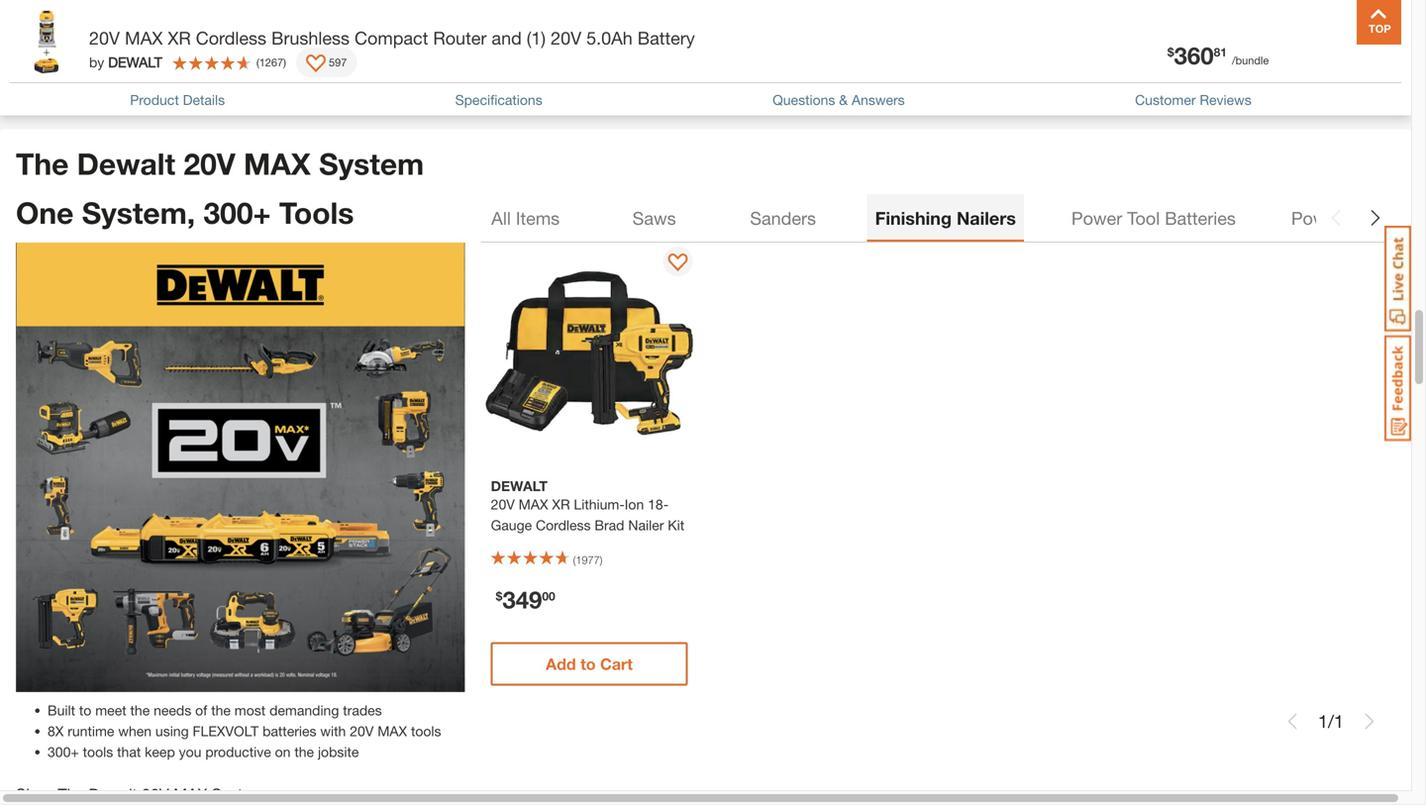 Task type: locate. For each thing, give the bounding box(es) containing it.
0 vertical spatial xr
[[168, 27, 191, 49]]

0 horizontal spatial 300+
[[48, 744, 79, 760]]

0 vertical spatial add
[[61, 74, 95, 95]]

xr inside "dewalt 20v max xr lithium-ion 18- gauge cordless brad nailer kit"
[[552, 496, 570, 512]]

1 horizontal spatial dewalt
[[491, 478, 548, 494]]

system,
[[82, 195, 195, 230]]

1 vertical spatial add
[[546, 655, 576, 673]]

1 vertical spatial to
[[581, 655, 596, 673]]

the up when
[[130, 702, 150, 718]]

&
[[839, 92, 848, 108]]

all items
[[491, 207, 560, 229]]

one
[[16, 195, 74, 230]]

) down brad
[[600, 554, 603, 566]]

300+ down 'the dewalt 20v max system'
[[204, 195, 271, 230]]

max inside "dewalt 20v max xr lithium-ion 18- gauge cordless brad nailer kit"
[[519, 496, 548, 512]]

system
[[319, 146, 424, 181], [212, 785, 265, 804]]

add to cart button
[[491, 642, 688, 686]]

$
[[1168, 45, 1174, 59], [496, 589, 503, 603]]

the right of
[[211, 702, 231, 718]]

1 horizontal spatial (
[[573, 554, 576, 566]]

0 horizontal spatial $
[[496, 589, 503, 603]]

1
[[1318, 711, 1328, 732], [1334, 711, 1344, 732]]

compact
[[355, 27, 428, 49]]

0 vertical spatial items
[[115, 74, 162, 95]]

0 horizontal spatial xr
[[168, 27, 191, 49]]

power tool batteries
[[1072, 207, 1236, 229]]

product image image
[[15, 10, 79, 74]]

1 vertical spatial dewalt
[[491, 478, 548, 494]]

tools
[[411, 723, 441, 739], [83, 744, 113, 760]]

0 vertical spatial tools
[[411, 723, 441, 739]]

0 horizontal spatial cart
[[189, 74, 226, 95]]

batteries
[[263, 723, 316, 739]]

$ inside $ 349 00
[[496, 589, 503, 603]]

1 vertical spatial )
[[600, 554, 603, 566]]

cordless down lithium-
[[536, 517, 591, 533]]

dewalt down that
[[89, 785, 137, 804]]

add inside button
[[546, 655, 576, 673]]

2 horizontal spatial to
[[581, 655, 596, 673]]

this is the first slide image
[[1285, 713, 1300, 729]]

1 vertical spatial 300+
[[48, 744, 79, 760]]

dewalt inside "dewalt 20v max xr lithium-ion 18- gauge cordless brad nailer kit"
[[491, 478, 548, 494]]

1 left this is the last slide icon
[[1334, 711, 1344, 732]]

by dewalt
[[89, 54, 162, 70]]

349
[[503, 585, 542, 613]]

0 horizontal spatial power
[[1072, 207, 1122, 229]]

0 vertical spatial system
[[319, 146, 424, 181]]

0 horizontal spatial add
[[61, 74, 95, 95]]

( down "dewalt 20v max xr lithium-ion 18- gauge cordless brad nailer kit"
[[573, 554, 576, 566]]

( 1267 )
[[256, 56, 286, 69]]

1 horizontal spatial items
[[516, 207, 560, 229]]

0 vertical spatial 300+
[[204, 195, 271, 230]]

$ up customer
[[1168, 45, 1174, 59]]

1 vertical spatial tools
[[83, 744, 113, 760]]

$ inside $ 360 81 /bundle
[[1168, 45, 1174, 59]]

)
[[283, 56, 286, 69], [600, 554, 603, 566]]

2 power from the left
[[1291, 207, 1342, 229]]

0 vertical spatial $
[[1168, 45, 1174, 59]]

dewalt up gauge
[[491, 478, 548, 494]]

brad
[[595, 517, 624, 533]]

tools down runtime
[[83, 744, 113, 760]]

1 vertical spatial items
[[516, 207, 560, 229]]

1 vertical spatial cordless
[[536, 517, 591, 533]]

1 horizontal spatial )
[[600, 554, 603, 566]]

1 horizontal spatial xr
[[552, 496, 570, 512]]

1 horizontal spatial cordless
[[536, 517, 591, 533]]

0 horizontal spatial 1
[[1318, 711, 1328, 732]]

0 horizontal spatial dewalt
[[108, 54, 162, 70]]

1 horizontal spatial cart
[[600, 655, 633, 673]]

cordless up ( 1267 )
[[196, 27, 266, 49]]

( left display icon
[[256, 56, 259, 69]]

2 horizontal spatial the
[[295, 744, 314, 760]]

finishing nailers button
[[867, 194, 1024, 242]]

add left 6
[[61, 74, 95, 95]]

items right all
[[516, 207, 560, 229]]

add down 00
[[546, 655, 576, 673]]

questions & answers button
[[773, 90, 905, 110], [773, 90, 905, 110]]

1 horizontal spatial tools
[[411, 723, 441, 739]]

cart inside button
[[189, 74, 226, 95]]

$ left 00
[[496, 589, 503, 603]]

xr left lithium-
[[552, 496, 570, 512]]

xr
[[168, 27, 191, 49], [552, 496, 570, 512]]

dewalt up system,
[[77, 146, 175, 181]]

1 horizontal spatial to
[[167, 74, 185, 95]]

1 horizontal spatial power
[[1291, 207, 1342, 229]]

( 1977 )
[[573, 554, 603, 566]]

81
[[1214, 45, 1227, 59]]

1 / 1
[[1318, 711, 1344, 732]]

1 1 from the left
[[1318, 711, 1328, 732]]

0 horizontal spatial )
[[283, 56, 286, 69]]

0 vertical spatial to
[[167, 74, 185, 95]]

1 vertical spatial cart
[[600, 655, 633, 673]]

to inside button
[[581, 655, 596, 673]]

display image
[[306, 54, 326, 74]]

the
[[16, 146, 69, 181], [58, 785, 84, 804]]

the up one
[[16, 146, 69, 181]]

0 horizontal spatial items
[[115, 74, 162, 95]]

most
[[235, 702, 266, 718]]

360
[[1174, 41, 1214, 69]]

live chat image
[[1385, 226, 1411, 332]]

items down by dewalt
[[115, 74, 162, 95]]

the right shop
[[58, 785, 84, 804]]

0 vertical spatial dewalt
[[77, 146, 175, 181]]

0 vertical spatial )
[[283, 56, 286, 69]]

300+
[[204, 195, 271, 230], [48, 744, 79, 760]]

1 horizontal spatial add
[[546, 655, 576, 673]]

all
[[491, 207, 511, 229]]

2 vertical spatial to
[[79, 702, 91, 718]]

add for add 6 items to cart
[[61, 74, 95, 95]]

0 vertical spatial (
[[256, 56, 259, 69]]

1 horizontal spatial the
[[211, 702, 231, 718]]

multi
[[1347, 207, 1386, 229]]

cordless inside "dewalt 20v max xr lithium-ion 18- gauge cordless brad nailer kit"
[[536, 517, 591, 533]]

300+ down the 8x
[[48, 744, 79, 760]]

( for 1977
[[573, 554, 576, 566]]

max
[[125, 27, 163, 49], [244, 146, 311, 181], [519, 496, 548, 512], [378, 723, 407, 739], [173, 785, 207, 804]]

tools
[[279, 195, 354, 230], [1391, 207, 1426, 229]]

tools inside button
[[1391, 207, 1426, 229]]

) left display icon
[[283, 56, 286, 69]]

to for built to meet the needs of the most demanding trades 8x runtime when using flexvolt batteries with 20v max tools 300+ tools that keep you productive on the jobsite
[[79, 702, 91, 718]]

20v
[[89, 27, 120, 49], [551, 27, 582, 49], [184, 146, 235, 181], [491, 496, 515, 512], [350, 723, 374, 739], [142, 785, 169, 804]]

power left tool
[[1072, 207, 1122, 229]]

power
[[1072, 207, 1122, 229], [1291, 207, 1342, 229]]

by
[[89, 54, 104, 70]]

cart
[[189, 74, 226, 95], [600, 655, 633, 673]]

20v inside "dewalt 20v max xr lithium-ion 18- gauge cordless brad nailer kit"
[[491, 496, 515, 512]]

specifications button
[[455, 90, 542, 110], [455, 90, 542, 110]]

1 horizontal spatial tools
[[1391, 207, 1426, 229]]

main product image image
[[16, 243, 465, 692]]

add inside button
[[61, 74, 95, 95]]

0 horizontal spatial (
[[256, 56, 259, 69]]

cart inside button
[[600, 655, 633, 673]]

1977
[[576, 554, 600, 566]]

1 vertical spatial $
[[496, 589, 503, 603]]

xr up add 6 items to cart
[[168, 27, 191, 49]]

add 6 items to cart
[[61, 74, 226, 95]]

20v up gauge
[[491, 496, 515, 512]]

tools right the 'with'
[[411, 723, 441, 739]]

20v down trades
[[350, 723, 374, 739]]

/
[[1328, 711, 1334, 732]]

1 horizontal spatial $
[[1168, 45, 1174, 59]]

0 horizontal spatial to
[[79, 702, 91, 718]]

0 horizontal spatial tools
[[279, 195, 354, 230]]

0 vertical spatial cart
[[189, 74, 226, 95]]

1 vertical spatial dewalt
[[89, 785, 137, 804]]

items
[[115, 74, 162, 95], [516, 207, 560, 229]]

items inside button
[[516, 207, 560, 229]]

(
[[256, 56, 259, 69], [573, 554, 576, 566]]

tool
[[1127, 207, 1160, 229]]

1 power from the left
[[1072, 207, 1122, 229]]

add
[[61, 74, 95, 95], [546, 655, 576, 673]]

dewalt up add 6 items to cart
[[108, 54, 162, 70]]

the
[[130, 702, 150, 718], [211, 702, 231, 718], [295, 744, 314, 760]]

0 vertical spatial cordless
[[196, 27, 266, 49]]

8x
[[48, 723, 64, 739]]

max inside built to meet the needs of the most demanding trades 8x runtime when using flexvolt batteries with 20v max tools 300+ tools that keep you productive on the jobsite
[[378, 723, 407, 739]]

to for add to cart
[[581, 655, 596, 673]]

1 vertical spatial (
[[573, 554, 576, 566]]

answers
[[852, 92, 905, 108]]

1 horizontal spatial 1
[[1334, 711, 1344, 732]]

1 vertical spatial xr
[[552, 496, 570, 512]]

20v max xr cordless brushless compact router and (1) 20v 5.0ah battery
[[89, 27, 695, 49]]

1 vertical spatial system
[[212, 785, 265, 804]]

power left multi
[[1291, 207, 1342, 229]]

the right on
[[295, 744, 314, 760]]

lithium-
[[574, 496, 625, 512]]

when
[[118, 723, 152, 739]]

1 right this is the first slide image
[[1318, 711, 1328, 732]]

1267
[[259, 56, 283, 69]]

00
[[542, 589, 555, 603]]

to inside built to meet the needs of the most demanding trades 8x runtime when using flexvolt batteries with 20v max tools 300+ tools that keep you productive on the jobsite
[[79, 702, 91, 718]]

$ for 349
[[496, 589, 503, 603]]

1 horizontal spatial system
[[319, 146, 424, 181]]

all items button
[[481, 194, 570, 242]]

6
[[100, 74, 110, 95]]

saws button
[[610, 194, 699, 242]]

product details button
[[130, 90, 225, 110], [130, 90, 225, 110]]



Task type: vqa. For each thing, say whether or not it's contained in the screenshot.
leftmost University
no



Task type: describe. For each thing, give the bounding box(es) containing it.
add 6 items to cart button
[[20, 65, 267, 105]]

router
[[433, 27, 487, 49]]

0 vertical spatial the
[[16, 146, 69, 181]]

the dewalt 20v max system
[[16, 146, 424, 181]]

ion
[[625, 496, 644, 512]]

one system, 300+ tools
[[16, 195, 354, 230]]

items inside button
[[115, 74, 162, 95]]

0 horizontal spatial the
[[130, 702, 150, 718]]

597 button
[[296, 48, 357, 77]]

nailers
[[957, 207, 1016, 229]]

and
[[492, 27, 522, 49]]

) for ( 1267 )
[[283, 56, 286, 69]]

feedback link image
[[1385, 335, 1411, 442]]

that
[[117, 744, 141, 760]]

2 1 from the left
[[1334, 711, 1344, 732]]

18-
[[648, 496, 669, 512]]

saws
[[633, 207, 676, 229]]

) for ( 1977 )
[[600, 554, 603, 566]]

power multi tools button
[[1284, 194, 1426, 242]]

batteries
[[1165, 207, 1236, 229]]

built to meet the needs of the most demanding trades 8x runtime when using flexvolt batteries with 20v max tools 300+ tools that keep you productive on the jobsite
[[48, 702, 441, 760]]

productive
[[205, 744, 271, 760]]

jobsite
[[318, 744, 359, 760]]

top button
[[1357, 0, 1402, 45]]

specifications
[[455, 92, 542, 108]]

product
[[130, 92, 179, 108]]

product details
[[130, 92, 225, 108]]

to inside button
[[167, 74, 185, 95]]

$ for 360
[[1168, 45, 1174, 59]]

shop the dewalt 20v max system
[[16, 785, 265, 804]]

sanders
[[750, 207, 816, 229]]

dewalt 20v max xr lithium-ion 18- gauge cordless brad nailer kit
[[491, 478, 685, 533]]

keep
[[145, 744, 175, 760]]

1 vertical spatial the
[[58, 785, 84, 804]]

battery
[[638, 27, 695, 49]]

20v up one system, 300+ tools
[[184, 146, 235, 181]]

kit
[[668, 517, 685, 533]]

power multi tools
[[1291, 207, 1426, 229]]

questions
[[773, 92, 835, 108]]

/bundle
[[1232, 54, 1269, 67]]

questions & answers
[[773, 92, 905, 108]]

20v up by
[[89, 27, 120, 49]]

power tool batteries button
[[1064, 194, 1244, 242]]

0 horizontal spatial tools
[[83, 744, 113, 760]]

needs
[[154, 702, 191, 718]]

shop
[[16, 785, 53, 804]]

finishing
[[875, 207, 952, 229]]

you
[[179, 744, 202, 760]]

meet
[[95, 702, 126, 718]]

( for 1267
[[256, 56, 259, 69]]

20v right (1)
[[551, 27, 582, 49]]

brushless
[[271, 27, 350, 49]]

on
[[275, 744, 291, 760]]

add to cart
[[546, 655, 633, 673]]

sanders button
[[739, 194, 828, 242]]

subtotal:
[[20, 11, 96, 32]]

add for add to cart
[[546, 655, 576, 673]]

this is the last slide image
[[1362, 713, 1378, 729]]

gauge
[[491, 517, 532, 533]]

flexvolt
[[193, 723, 259, 739]]

demanding
[[269, 702, 339, 718]]

1 horizontal spatial 300+
[[204, 195, 271, 230]]

trades
[[343, 702, 382, 718]]

20v down the keep
[[142, 785, 169, 804]]

power for power tool batteries
[[1072, 207, 1122, 229]]

300+ inside built to meet the needs of the most demanding trades 8x runtime when using flexvolt batteries with 20v max tools 300+ tools that keep you productive on the jobsite
[[48, 744, 79, 760]]

built
[[48, 702, 75, 718]]

0 horizontal spatial system
[[212, 785, 265, 804]]

using
[[155, 723, 189, 739]]

$ 349 00
[[496, 585, 555, 613]]

details
[[183, 92, 225, 108]]

0 vertical spatial dewalt
[[108, 54, 162, 70]]

20v inside built to meet the needs of the most demanding trades 8x runtime when using flexvolt batteries with 20v max tools 300+ tools that keep you productive on the jobsite
[[350, 723, 374, 739]]

nailer
[[628, 517, 664, 533]]

with
[[320, 723, 346, 739]]

5.0ah
[[586, 27, 633, 49]]

0 horizontal spatial cordless
[[196, 27, 266, 49]]

visualtabs tab list
[[481, 194, 1426, 242]]

$ 360 81 /bundle
[[1168, 41, 1269, 69]]

display image
[[668, 254, 688, 273]]

finishing nailers
[[875, 207, 1016, 229]]

customer reviews
[[1135, 92, 1252, 108]]

runtime
[[68, 723, 114, 739]]

(1)
[[527, 27, 546, 49]]

customer
[[1135, 92, 1196, 108]]

20v max xr lithium-ion 18-gauge cordless brad nailer kit image
[[481, 247, 698, 463]]

reviews
[[1200, 92, 1252, 108]]

of
[[195, 702, 207, 718]]

597
[[329, 56, 347, 69]]

power for power multi tools
[[1291, 207, 1342, 229]]



